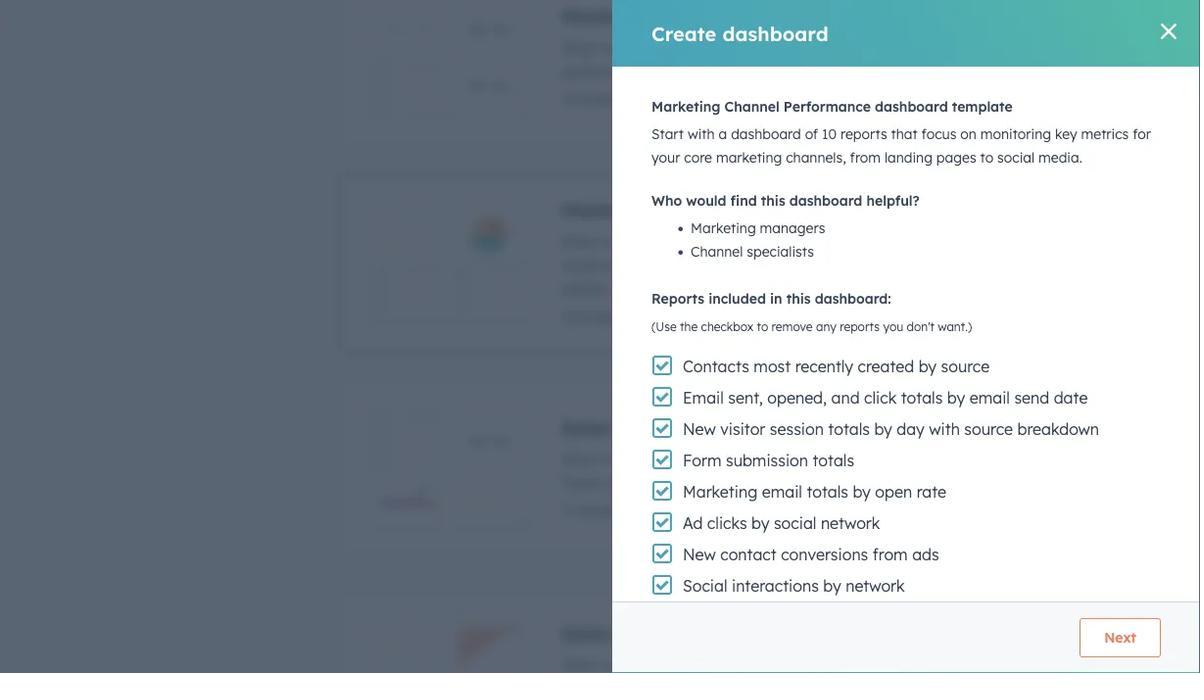 Task type: vqa. For each thing, say whether or not it's contained in the screenshot.
PRESS TO SORT. element
no



Task type: describe. For each thing, give the bounding box(es) containing it.
ads
[[913, 545, 940, 565]]

sent,
[[729, 388, 764, 408]]

by left open
[[853, 482, 871, 502]]

breakdown
[[1018, 420, 1100, 439]]

marketing managers channel specialists
[[691, 220, 826, 260]]

marketing for marketing managers channel specialists
[[691, 220, 757, 237]]

0 horizontal spatial email
[[762, 482, 803, 502]]

sales start with a dashboard of 5 reports that focus on your deals and sales. track your team's activities, with prospects but also in their deals.
[[562, 415, 1085, 493]]

track
[[562, 473, 601, 493]]

of inside the start with a dashboard of 10 reports that focus on monitoring key metrics for your core marketing channels, from landing pages to social media.
[[806, 125, 819, 143]]

from inside marketing channel performance start with a dashboard of 10 reports that focus on monitoring key metrics for your core marketing channels, from landing pages to social media.
[[873, 255, 908, 275]]

default for sales
[[642, 500, 695, 520]]

metrics inside marketing channel performance start with a dashboard of 10 reports that focus on monitoring key metrics for your core marketing channels, from landing pages to social media.
[[562, 255, 616, 275]]

with inside marketing start with a dashboard of 9 reports that focus on your website performance. also performance and contact activity.
[[603, 38, 634, 57]]

contacts
[[683, 357, 750, 376]]

on inside marketing channel performance start with a dashboard of 10 reports that focus on monitoring key metrics for your core marketing channels, from landing pages to social media.
[[915, 232, 934, 251]]

by right clicks
[[752, 514, 770, 533]]

dashboard down activity.
[[876, 98, 949, 115]]

reports down performance
[[699, 89, 752, 108]]

pages inside marketing channel performance start with a dashboard of 10 reports that focus on monitoring key metrics for your core marketing channels, from landing pages to social media.
[[972, 255, 1018, 275]]

to inside marketing channel performance start with a dashboard of 10 reports that focus on monitoring key metrics for your core marketing channels, from landing pages to social media.
[[1022, 255, 1037, 275]]

by down want.)
[[948, 388, 966, 408]]

0 horizontal spatial social
[[774, 514, 817, 533]]

totals up 'day'
[[902, 388, 943, 408]]

who would find this dashboard helpful?
[[652, 192, 920, 209]]

new for new visitor session totals by day with source breakdown
[[683, 420, 716, 439]]

visitor
[[721, 420, 766, 439]]

create
[[652, 21, 717, 46]]

by down conversions
[[824, 576, 842, 596]]

start inside marketing start with a dashboard of 9 reports that focus on your website performance. also performance and contact activity.
[[562, 38, 599, 57]]

default for marketing channel performance
[[650, 306, 702, 326]]

new for new contact conversions from ads
[[683, 545, 716, 565]]

with up 'includes 5 default reports'
[[603, 450, 634, 469]]

clicks
[[708, 514, 748, 533]]

for inside the start with a dashboard of 10 reports that focus on monitoring key metrics for your core marketing channels, from landing pages to social media.
[[1133, 125, 1152, 143]]

1 horizontal spatial and
[[832, 388, 860, 408]]

reports inside marketing channel performance start with a dashboard of 10 reports that focus on monitoring key metrics for your core marketing channels, from landing pages to social media.
[[778, 232, 831, 251]]

template
[[953, 98, 1013, 115]]

marketing start with a dashboard of 9 reports that focus on your website performance. also performance and contact activity.
[[562, 3, 1024, 81]]

interactions
[[732, 576, 819, 596]]

deals
[[967, 450, 1007, 469]]

2 vertical spatial from
[[873, 545, 909, 565]]

marketing inside marketing channel performance start with a dashboard of 10 reports that focus on monitoring key metrics for your core marketing channels, from landing pages to social media.
[[720, 255, 796, 275]]

the
[[681, 320, 698, 334]]

create dashboard
[[652, 21, 829, 46]]

dashboard inside sales start with a dashboard of 5 reports that focus on your deals and sales. track your team's activities, with prospects but also in their deals.
[[653, 450, 733, 469]]

also
[[913, 473, 943, 493]]

includes 5 default reports
[[562, 500, 752, 520]]

who would find this dashboard helpful? element
[[652, 217, 1162, 264]]

but
[[884, 473, 909, 493]]

reports included in this dashboard:
[[652, 290, 892, 307]]

form submission totals
[[683, 451, 855, 471]]

social inside the start with a dashboard of 10 reports that focus on monitoring key metrics for your core marketing channels, from landing pages to social media.
[[998, 149, 1035, 166]]

media. inside marketing channel performance start with a dashboard of 10 reports that focus on monitoring key metrics for your core marketing channels, from landing pages to social media.
[[562, 279, 612, 299]]

dashboard inside marketing channel performance start with a dashboard of 10 reports that focus on monitoring key metrics for your core marketing channels, from landing pages to social media.
[[653, 232, 733, 251]]

close image
[[1162, 24, 1177, 39]]

specialists
[[747, 243, 815, 260]]

reports right the the
[[707, 306, 760, 326]]

don't
[[907, 320, 935, 334]]

activity.
[[894, 61, 952, 81]]

performance.
[[562, 61, 661, 81]]

start inside marketing channel performance start with a dashboard of 10 reports that focus on monitoring key metrics for your core marketing channels, from landing pages to social media.
[[562, 232, 599, 251]]

would
[[687, 192, 727, 209]]

most
[[754, 357, 791, 376]]

date
[[1055, 388, 1089, 408]]

of inside marketing start with a dashboard of 9 reports that focus on your website performance. also performance and contact activity.
[[737, 38, 752, 57]]

10 inside the start with a dashboard of 10 reports that focus on monitoring key metrics for your core marketing channels, from landing pages to social media.
[[823, 125, 837, 143]]

marketing for marketing start with a dashboard of 9 reports that focus on your website performance. also performance and contact activity.
[[562, 3, 662, 28]]

ad
[[683, 514, 703, 533]]

0 vertical spatial source
[[942, 357, 990, 376]]

landing inside marketing channel performance start with a dashboard of 10 reports that focus on monitoring key metrics for your core marketing channels, from landing pages to social media.
[[913, 255, 968, 275]]

dashboard inside the start with a dashboard of 10 reports that focus on monitoring key metrics for your core marketing channels, from landing pages to social media.
[[732, 125, 802, 143]]

Sales Manager checkbox
[[341, 587, 1111, 674]]

any
[[817, 320, 837, 334]]

your inside marketing start with a dashboard of 9 reports that focus on your website performance. also performance and contact activity.
[[930, 38, 963, 57]]

0 vertical spatial network
[[821, 514, 881, 533]]

for inside marketing channel performance start with a dashboard of 10 reports that focus on monitoring key metrics for your core marketing channels, from landing pages to social media.
[[621, 255, 642, 275]]

their
[[965, 473, 999, 493]]

with inside the start with a dashboard of 10 reports that focus on monitoring key metrics for your core marketing channels, from landing pages to social media.
[[688, 125, 715, 143]]

1 vertical spatial network
[[846, 576, 906, 596]]

session
[[770, 420, 824, 439]]

ad clicks by social network
[[683, 514, 881, 533]]

new visitor session totals by day with source breakdown
[[683, 420, 1100, 439]]

rate
[[917, 482, 947, 502]]

5 inside sales start with a dashboard of 5 reports that focus on your deals and sales. track your team's activities, with prospects but also in their deals.
[[757, 450, 766, 469]]

focus inside sales start with a dashboard of 5 reports that focus on your deals and sales. track your team's activities, with prospects but also in their deals.
[[863, 450, 903, 469]]

and inside sales start with a dashboard of 5 reports that focus on your deals and sales. track your team's activities, with prospects but also in their deals.
[[1011, 450, 1040, 469]]

find
[[731, 192, 758, 209]]

marketing inside the start with a dashboard of 10 reports that focus on monitoring key metrics for your core marketing channels, from landing pages to social media.
[[717, 149, 783, 166]]

totals up ad clicks by social network
[[807, 482, 849, 502]]

conversions
[[782, 545, 869, 565]]

opened,
[[768, 388, 828, 408]]

monitoring inside marketing channel performance start with a dashboard of 10 reports that focus on monitoring key metrics for your core marketing channels, from landing pages to social media.
[[938, 232, 1019, 251]]

includes for marketing channel performance
[[562, 306, 625, 326]]

want.)
[[939, 320, 973, 334]]

media. inside the start with a dashboard of 10 reports that focus on monitoring key metrics for your core marketing channels, from landing pages to social media.
[[1039, 149, 1083, 166]]

includes 10 default reports
[[562, 306, 760, 326]]

team's
[[643, 473, 692, 493]]

0 horizontal spatial 10
[[629, 306, 646, 326]]

social inside marketing channel performance start with a dashboard of 10 reports that focus on monitoring key metrics for your core marketing channels, from landing pages to social media.
[[1042, 255, 1084, 275]]

channels, inside marketing channel performance start with a dashboard of 10 reports that focus on monitoring key metrics for your core marketing channels, from landing pages to social media.
[[800, 255, 869, 275]]

2 vertical spatial to
[[757, 320, 769, 334]]

email
[[683, 388, 724, 408]]

with down form submission totals
[[772, 473, 803, 493]]

email sent, opened, and click totals by email send date
[[683, 388, 1089, 408]]

reports
[[652, 290, 705, 307]]

sales manager
[[562, 621, 707, 646]]

includes 9 default reports
[[562, 89, 752, 108]]

channels, inside the start with a dashboard of 10 reports that focus on monitoring key metrics for your core marketing channels, from landing pages to social media.
[[787, 149, 847, 166]]

dashboard inside marketing start with a dashboard of 9 reports that focus on your website performance. also performance and contact activity.
[[653, 38, 733, 57]]

(use the checkbox to remove any reports you don't want.)
[[652, 320, 973, 334]]

totals up prospects
[[813, 451, 855, 471]]

created
[[858, 357, 915, 376]]

remove
[[772, 320, 813, 334]]

dashboard up performance
[[723, 21, 829, 46]]

contacts most recently created by source
[[683, 357, 990, 376]]

0 horizontal spatial contact
[[721, 545, 777, 565]]

0 vertical spatial in
[[771, 290, 783, 307]]

9 inside marketing start with a dashboard of 9 reports that focus on your website performance. also performance and contact activity.
[[757, 38, 765, 57]]

totals down "click"
[[829, 420, 871, 439]]

start inside the start with a dashboard of 10 reports that focus on monitoring key metrics for your core marketing channels, from landing pages to social media.
[[652, 125, 684, 143]]

also
[[665, 61, 696, 81]]



Task type: locate. For each thing, give the bounding box(es) containing it.
reports down activities,
[[699, 500, 752, 520]]

reports down who would find this dashboard helpful?
[[778, 232, 831, 251]]

1 vertical spatial social
[[1042, 255, 1084, 275]]

network down conversions
[[846, 576, 906, 596]]

0 vertical spatial monitoring
[[981, 125, 1052, 143]]

marketing up clicks
[[683, 482, 758, 502]]

sales inside sales start with a dashboard of 5 reports that focus on your deals and sales. track your team's activities, with prospects but also in their deals.
[[562, 415, 613, 440]]

activities,
[[697, 473, 767, 493]]

10 down marketing channel performance dashboard template
[[823, 125, 837, 143]]

performance up specialists
[[754, 198, 881, 222]]

0 vertical spatial includes
[[562, 89, 625, 108]]

0 horizontal spatial 5
[[629, 500, 638, 520]]

marketing inside marketing channel performance start with a dashboard of 10 reports that focus on monitoring key metrics for your core marketing channels, from landing pages to social media.
[[562, 198, 662, 222]]

prospects
[[807, 473, 880, 493]]

1 vertical spatial new
[[683, 545, 716, 565]]

2 includes from the top
[[562, 306, 625, 326]]

includes down track
[[562, 500, 625, 520]]

1 vertical spatial from
[[873, 255, 908, 275]]

marketing channel performance dashboard template
[[652, 98, 1013, 115]]

recently
[[796, 357, 854, 376]]

1 vertical spatial media.
[[562, 279, 612, 299]]

reports up performance
[[770, 38, 823, 57]]

0 horizontal spatial in
[[771, 290, 783, 307]]

manager
[[619, 621, 707, 646]]

of down marketing channel performance dashboard template
[[806, 125, 819, 143]]

source down want.)
[[942, 357, 990, 376]]

from up helpful? on the right of page
[[851, 149, 881, 166]]

next
[[1105, 629, 1137, 647]]

source up deals
[[965, 420, 1014, 439]]

1 vertical spatial source
[[965, 420, 1014, 439]]

sales for sales manager
[[562, 621, 613, 646]]

1 vertical spatial for
[[621, 255, 642, 275]]

marketing email totals by open rate
[[683, 482, 947, 502]]

form
[[683, 451, 722, 471]]

with down includes 9 default reports on the top of page
[[688, 125, 715, 143]]

0 vertical spatial marketing
[[717, 149, 783, 166]]

0 vertical spatial landing
[[885, 149, 933, 166]]

1 horizontal spatial 10
[[757, 232, 774, 251]]

on inside sales start with a dashboard of 5 reports that focus on your deals and sales. track your team's activities, with prospects but also in their deals.
[[907, 450, 926, 469]]

managers
[[760, 220, 826, 237]]

new contact conversions from ads
[[683, 545, 940, 565]]

pages
[[937, 149, 977, 166], [972, 255, 1018, 275]]

core inside the start with a dashboard of 10 reports that focus on monitoring key metrics for your core marketing channels, from landing pages to social media.
[[685, 149, 713, 166]]

totals
[[902, 388, 943, 408], [829, 420, 871, 439], [813, 451, 855, 471], [807, 482, 849, 502]]

social interactions by network
[[683, 576, 906, 596]]

1 horizontal spatial metrics
[[1082, 125, 1130, 143]]

1 vertical spatial 9
[[629, 89, 638, 108]]

10
[[823, 125, 837, 143], [757, 232, 774, 251], [629, 306, 646, 326]]

website
[[967, 38, 1024, 57]]

marketing up find
[[717, 149, 783, 166]]

marketing inside marketing start with a dashboard of 9 reports that focus on your website performance. also performance and contact activity.
[[562, 3, 662, 28]]

media.
[[1039, 149, 1083, 166], [562, 279, 612, 299]]

helpful?
[[867, 192, 920, 209]]

that inside the start with a dashboard of 10 reports that focus on monitoring key metrics for your core marketing channels, from landing pages to social media.
[[892, 125, 918, 143]]

that down activity.
[[892, 125, 918, 143]]

and down contacts most recently created by source
[[832, 388, 860, 408]]

from inside the start with a dashboard of 10 reports that focus on monitoring key metrics for your core marketing channels, from landing pages to social media.
[[851, 149, 881, 166]]

1 horizontal spatial 9
[[757, 38, 765, 57]]

pages inside the start with a dashboard of 10 reports that focus on monitoring key metrics for your core marketing channels, from landing pages to social media.
[[937, 149, 977, 166]]

that up marketing channel performance dashboard template
[[828, 38, 858, 57]]

performance
[[701, 61, 796, 81]]

includes left the (use
[[562, 306, 625, 326]]

metrics
[[1082, 125, 1130, 143], [562, 255, 616, 275]]

click
[[865, 388, 897, 408]]

that inside marketing channel performance start with a dashboard of 10 reports that focus on monitoring key metrics for your core marketing channels, from landing pages to social media.
[[836, 232, 866, 251]]

sales inside sales manager checkbox
[[562, 621, 613, 646]]

on up also
[[907, 450, 926, 469]]

your inside the start with a dashboard of 10 reports that focus on monitoring key metrics for your core marketing channels, from landing pages to social media.
[[652, 149, 681, 166]]

0 vertical spatial channels,
[[787, 149, 847, 166]]

1 sales from the top
[[562, 415, 613, 440]]

in up 'remove'
[[771, 290, 783, 307]]

1 vertical spatial contact
[[721, 545, 777, 565]]

2 horizontal spatial to
[[1022, 255, 1037, 275]]

default for marketing
[[642, 89, 694, 108]]

2 horizontal spatial and
[[1011, 450, 1040, 469]]

with inside marketing channel performance start with a dashboard of 10 reports that focus on monitoring key metrics for your core marketing channels, from landing pages to social media.
[[603, 232, 634, 251]]

0 vertical spatial performance
[[784, 98, 872, 115]]

contact
[[834, 61, 890, 81], [721, 545, 777, 565]]

social
[[683, 576, 728, 596]]

marketing for marketing channel performance start with a dashboard of 10 reports that focus on monitoring key metrics for your core marketing channels, from landing pages to social media.
[[562, 198, 662, 222]]

1 new from the top
[[683, 420, 716, 439]]

contact up marketing channel performance dashboard template
[[834, 61, 890, 81]]

from
[[851, 149, 881, 166], [873, 255, 908, 275], [873, 545, 909, 565]]

channel
[[725, 98, 780, 115], [668, 198, 748, 222], [691, 243, 743, 260]]

sales left "manager"
[[562, 621, 613, 646]]

a inside marketing channel performance start with a dashboard of 10 reports that focus on monitoring key metrics for your core marketing channels, from landing pages to social media.
[[639, 232, 648, 251]]

day
[[897, 420, 925, 439]]

your up the who
[[652, 149, 681, 166]]

1 vertical spatial default
[[650, 306, 702, 326]]

performance down marketing start with a dashboard of 9 reports that focus on your website performance. also performance and contact activity.
[[784, 98, 872, 115]]

0 horizontal spatial this
[[762, 192, 786, 209]]

0 vertical spatial default
[[642, 89, 694, 108]]

marketing for marketing email totals by open rate
[[683, 482, 758, 502]]

performance inside marketing channel performance start with a dashboard of 10 reports that focus on monitoring key metrics for your core marketing channels, from landing pages to social media.
[[754, 198, 881, 222]]

1 horizontal spatial contact
[[834, 61, 890, 81]]

in
[[771, 290, 783, 307], [948, 473, 961, 493]]

marketing inside marketing managers channel specialists
[[691, 220, 757, 237]]

marketing up reports included in this dashboard:
[[720, 255, 796, 275]]

2 vertical spatial and
[[1011, 450, 1040, 469]]

in inside sales start with a dashboard of 5 reports that focus on your deals and sales. track your team's activities, with prospects but also in their deals.
[[948, 473, 961, 493]]

this for dashboard
[[762, 192, 786, 209]]

network
[[821, 514, 881, 533], [846, 576, 906, 596]]

that up prospects
[[828, 450, 858, 469]]

9 up performance
[[757, 38, 765, 57]]

to inside the start with a dashboard of 10 reports that focus on monitoring key metrics for your core marketing channels, from landing pages to social media.
[[981, 149, 994, 166]]

1 horizontal spatial 5
[[757, 450, 766, 469]]

that up dashboard:
[[836, 232, 866, 251]]

1 vertical spatial to
[[1022, 255, 1037, 275]]

1 vertical spatial sales
[[562, 621, 613, 646]]

and inside marketing start with a dashboard of 9 reports that focus on your website performance. also performance and contact activity.
[[801, 61, 829, 81]]

channels, up dashboard:
[[800, 255, 869, 275]]

that
[[828, 38, 858, 57], [892, 125, 918, 143], [836, 232, 866, 251], [828, 450, 858, 469]]

1 vertical spatial performance
[[754, 198, 881, 222]]

start with a dashboard of 10 reports that focus on monitoring key metrics for your core marketing channels, from landing pages to social media.
[[652, 125, 1152, 166]]

2 vertical spatial default
[[642, 500, 695, 520]]

1 vertical spatial 10
[[757, 232, 774, 251]]

reports down dashboard:
[[840, 320, 880, 334]]

and
[[801, 61, 829, 81], [832, 388, 860, 408], [1011, 450, 1040, 469]]

0 horizontal spatial 9
[[629, 89, 638, 108]]

channel inside marketing channel performance start with a dashboard of 10 reports that focus on monitoring key metrics for your core marketing channels, from landing pages to social media.
[[668, 198, 748, 222]]

marketing down also
[[652, 98, 721, 115]]

1 vertical spatial key
[[1023, 232, 1049, 251]]

channels, up who would find this dashboard helpful?
[[787, 149, 847, 166]]

with right 'day'
[[930, 420, 961, 439]]

with up performance.
[[603, 38, 634, 57]]

0 horizontal spatial media.
[[562, 279, 612, 299]]

who
[[652, 192, 683, 209]]

channel for marketing channel performance dashboard template
[[725, 98, 780, 115]]

reports down session
[[770, 450, 824, 469]]

10 left the (use
[[629, 306, 646, 326]]

this up 'remove'
[[787, 290, 811, 307]]

monitoring inside the start with a dashboard of 10 reports that focus on monitoring key metrics for your core marketing channels, from landing pages to social media.
[[981, 125, 1052, 143]]

2 sales from the top
[[562, 621, 613, 646]]

focus inside marketing start with a dashboard of 9 reports that focus on your website performance. also performance and contact activity.
[[862, 38, 902, 57]]

reports inside marketing start with a dashboard of 9 reports that focus on your website performance. also performance and contact activity.
[[770, 38, 823, 57]]

and up marketing channel performance dashboard template
[[801, 61, 829, 81]]

key inside the start with a dashboard of 10 reports that focus on monitoring key metrics for your core marketing channels, from landing pages to social media.
[[1056, 125, 1078, 143]]

2 vertical spatial channel
[[691, 243, 743, 260]]

2 vertical spatial social
[[774, 514, 817, 533]]

on up activity.
[[907, 38, 925, 57]]

focus down helpful? on the right of page
[[871, 232, 911, 251]]

dashboard:
[[815, 290, 892, 307]]

this for dashboard:
[[787, 290, 811, 307]]

new
[[683, 420, 716, 439], [683, 545, 716, 565]]

a inside sales start with a dashboard of 5 reports that focus on your deals and sales. track your team's activities, with prospects but also in their deals.
[[639, 450, 648, 469]]

network up conversions
[[821, 514, 881, 533]]

9
[[757, 38, 765, 57], [629, 89, 638, 108]]

1 horizontal spatial media.
[[1039, 149, 1083, 166]]

dashboard down would
[[653, 232, 733, 251]]

included
[[709, 290, 767, 307]]

10 inside marketing channel performance start with a dashboard of 10 reports that focus on monitoring key metrics for your core marketing channels, from landing pages to social media.
[[757, 232, 774, 251]]

0 vertical spatial social
[[998, 149, 1035, 166]]

0 vertical spatial contact
[[834, 61, 890, 81]]

core inside marketing channel performance start with a dashboard of 10 reports that focus on monitoring key metrics for your core marketing channels, from landing pages to social media.
[[683, 255, 716, 275]]

on inside marketing start with a dashboard of 9 reports that focus on your website performance. also performance and contact activity.
[[907, 38, 925, 57]]

monitoring down template
[[981, 125, 1052, 143]]

on inside the start with a dashboard of 10 reports that focus on monitoring key metrics for your core marketing channels, from landing pages to social media.
[[961, 125, 977, 143]]

2 new from the top
[[683, 545, 716, 565]]

5 down visitor
[[757, 450, 766, 469]]

1 vertical spatial includes
[[562, 306, 625, 326]]

a up team's
[[639, 450, 648, 469]]

5 left ad
[[629, 500, 638, 520]]

marketing up performance.
[[562, 3, 662, 28]]

channel inside marketing managers channel specialists
[[691, 243, 743, 260]]

1 vertical spatial channel
[[668, 198, 748, 222]]

1 vertical spatial metrics
[[562, 255, 616, 275]]

your up also
[[930, 450, 963, 469]]

1 horizontal spatial for
[[1133, 125, 1152, 143]]

dashboard
[[723, 21, 829, 46], [653, 38, 733, 57], [876, 98, 949, 115], [732, 125, 802, 143], [790, 192, 863, 209], [653, 232, 733, 251], [653, 450, 733, 469]]

key
[[1056, 125, 1078, 143], [1023, 232, 1049, 251]]

0 vertical spatial 5
[[757, 450, 766, 469]]

1 vertical spatial landing
[[913, 255, 968, 275]]

core
[[685, 149, 713, 166], [683, 255, 716, 275]]

focus down template
[[922, 125, 957, 143]]

metrics inside the start with a dashboard of 10 reports that focus on monitoring key metrics for your core marketing channels, from landing pages to social media.
[[1082, 125, 1130, 143]]

marketing down would
[[691, 220, 757, 237]]

focus up activity.
[[862, 38, 902, 57]]

includes down performance.
[[562, 89, 625, 108]]

core up reports
[[683, 255, 716, 275]]

1 horizontal spatial in
[[948, 473, 961, 493]]

start
[[562, 38, 599, 57], [652, 125, 684, 143], [562, 232, 599, 251], [562, 450, 599, 469]]

from up dashboard:
[[873, 255, 908, 275]]

1 includes from the top
[[562, 89, 625, 108]]

reports inside sales start with a dashboard of 5 reports that focus on your deals and sales. track your team's activities, with prospects but also in their deals.
[[770, 450, 824, 469]]

0 vertical spatial core
[[685, 149, 713, 166]]

reports down marketing channel performance dashboard template
[[841, 125, 888, 143]]

marketing left would
[[562, 198, 662, 222]]

1 horizontal spatial to
[[981, 149, 994, 166]]

1 horizontal spatial social
[[998, 149, 1035, 166]]

landing inside the start with a dashboard of 10 reports that focus on monitoring key metrics for your core marketing channels, from landing pages to social media.
[[885, 149, 933, 166]]

0 horizontal spatial key
[[1023, 232, 1049, 251]]

contact down clicks
[[721, 545, 777, 565]]

of down find
[[737, 232, 752, 251]]

2 horizontal spatial 10
[[823, 125, 837, 143]]

of inside sales start with a dashboard of 5 reports that focus on your deals and sales. track your team's activities, with prospects but also in their deals.
[[737, 450, 752, 469]]

open
[[876, 482, 913, 502]]

focus inside marketing channel performance start with a dashboard of 10 reports that focus on monitoring key metrics for your core marketing channels, from landing pages to social media.
[[871, 232, 911, 251]]

1 horizontal spatial this
[[787, 290, 811, 307]]

checkbox
[[702, 320, 754, 334]]

new up social
[[683, 545, 716, 565]]

dashboard up team's
[[653, 450, 733, 469]]

1 vertical spatial channels,
[[800, 255, 869, 275]]

1 vertical spatial marketing
[[720, 255, 796, 275]]

0 vertical spatial 9
[[757, 38, 765, 57]]

dashboard up managers
[[790, 192, 863, 209]]

start inside sales start with a dashboard of 5 reports that focus on your deals and sales. track your team's activities, with prospects but also in their deals.
[[562, 450, 599, 469]]

a inside marketing start with a dashboard of 9 reports that focus on your website performance. also performance and contact activity.
[[639, 38, 648, 57]]

key inside marketing channel performance start with a dashboard of 10 reports that focus on monitoring key metrics for your core marketing channels, from landing pages to social media.
[[1023, 232, 1049, 251]]

a up "includes 10 default reports" on the top of page
[[639, 232, 648, 251]]

1 vertical spatial pages
[[972, 255, 1018, 275]]

0 vertical spatial from
[[851, 149, 881, 166]]

includes
[[562, 89, 625, 108], [562, 306, 625, 326], [562, 500, 625, 520]]

(use
[[652, 320, 677, 334]]

0 vertical spatial for
[[1133, 125, 1152, 143]]

0 vertical spatial new
[[683, 420, 716, 439]]

monitoring
[[981, 125, 1052, 143], [938, 232, 1019, 251]]

with up "includes 10 default reports" on the top of page
[[603, 232, 634, 251]]

channels,
[[787, 149, 847, 166], [800, 255, 869, 275]]

next button
[[1081, 619, 1162, 658]]

0 vertical spatial this
[[762, 192, 786, 209]]

0 vertical spatial and
[[801, 61, 829, 81]]

by down the don't
[[919, 357, 937, 376]]

performance for marketing channel performance start with a dashboard of 10 reports that focus on monitoring key metrics for your core marketing channels, from landing pages to social media.
[[754, 198, 881, 222]]

marketing
[[717, 149, 783, 166], [720, 255, 796, 275]]

of inside marketing channel performance start with a dashboard of 10 reports that focus on monitoring key metrics for your core marketing channels, from landing pages to social media.
[[737, 232, 752, 251]]

on down helpful? on the right of page
[[915, 232, 934, 251]]

send
[[1015, 388, 1050, 408]]

focus up but on the right of the page
[[863, 450, 903, 469]]

0 vertical spatial email
[[970, 388, 1011, 408]]

2 vertical spatial includes
[[562, 500, 625, 520]]

submission
[[726, 451, 809, 471]]

1 horizontal spatial email
[[970, 388, 1011, 408]]

focus inside the start with a dashboard of 10 reports that focus on monitoring key metrics for your core marketing channels, from landing pages to social media.
[[922, 125, 957, 143]]

marketing for marketing channel performance dashboard template
[[652, 98, 721, 115]]

email left 'send' in the bottom of the page
[[970, 388, 1011, 408]]

1 horizontal spatial key
[[1056, 125, 1078, 143]]

email up ad clicks by social network
[[762, 482, 803, 502]]

pages down template
[[937, 149, 977, 166]]

1 vertical spatial this
[[787, 290, 811, 307]]

0 horizontal spatial for
[[621, 255, 642, 275]]

dashboard down performance
[[732, 125, 802, 143]]

landing up want.)
[[913, 255, 968, 275]]

reports
[[770, 38, 823, 57], [699, 89, 752, 108], [841, 125, 888, 143], [778, 232, 831, 251], [707, 306, 760, 326], [840, 320, 880, 334], [770, 450, 824, 469], [699, 500, 752, 520]]

reports inside the start with a dashboard of 10 reports that focus on monitoring key metrics for your core marketing channels, from landing pages to social media.
[[841, 125, 888, 143]]

channel for marketing channel performance start with a dashboard of 10 reports that focus on monitoring key metrics for your core marketing channels, from landing pages to social media.
[[668, 198, 748, 222]]

of up performance
[[737, 38, 752, 57]]

from left ads
[[873, 545, 909, 565]]

1 vertical spatial monitoring
[[938, 232, 1019, 251]]

sales up track
[[562, 415, 613, 440]]

new up form
[[683, 420, 716, 439]]

your up activity.
[[930, 38, 963, 57]]

default
[[642, 89, 694, 108], [650, 306, 702, 326], [642, 500, 695, 520]]

1 vertical spatial and
[[832, 388, 860, 408]]

you
[[884, 320, 904, 334]]

9 down performance.
[[629, 89, 638, 108]]

includes for sales
[[562, 500, 625, 520]]

source
[[942, 357, 990, 376], [965, 420, 1014, 439]]

monitoring up want.)
[[938, 232, 1019, 251]]

0 vertical spatial media.
[[1039, 149, 1083, 166]]

that inside sales start with a dashboard of 5 reports that focus on your deals and sales. track your team's activities, with prospects but also in their deals.
[[828, 450, 858, 469]]

a inside the start with a dashboard of 10 reports that focus on monitoring key metrics for your core marketing channels, from landing pages to social media.
[[719, 125, 728, 143]]

0 vertical spatial channel
[[725, 98, 780, 115]]

sales
[[562, 415, 613, 440], [562, 621, 613, 646]]

a up performance.
[[639, 38, 648, 57]]

None checkbox
[[341, 0, 1111, 144], [341, 175, 1111, 350], [341, 381, 1111, 556], [341, 0, 1111, 144], [341, 175, 1111, 350], [341, 381, 1111, 556]]

performance
[[784, 98, 872, 115], [754, 198, 881, 222]]

3 includes from the top
[[562, 500, 625, 520]]

2 vertical spatial 10
[[629, 306, 646, 326]]

0 vertical spatial sales
[[562, 415, 613, 440]]

by
[[919, 357, 937, 376], [948, 388, 966, 408], [875, 420, 893, 439], [853, 482, 871, 502], [752, 514, 770, 533], [824, 576, 842, 596]]

0 vertical spatial to
[[981, 149, 994, 166]]

2 horizontal spatial social
[[1042, 255, 1084, 275]]

this right find
[[762, 192, 786, 209]]

0 horizontal spatial metrics
[[562, 255, 616, 275]]

sales for sales start with a dashboard of 5 reports that focus on your deals and sales. track your team's activities, with prospects but also in their deals.
[[562, 415, 613, 440]]

core up would
[[685, 149, 713, 166]]

1 vertical spatial email
[[762, 482, 803, 502]]

1 vertical spatial core
[[683, 255, 716, 275]]

0 vertical spatial metrics
[[1082, 125, 1130, 143]]

your up reports
[[646, 255, 679, 275]]

contact inside marketing start with a dashboard of 9 reports that focus on your website performance. also performance and contact activity.
[[834, 61, 890, 81]]

on down template
[[961, 125, 977, 143]]

0 horizontal spatial to
[[757, 320, 769, 334]]

that inside marketing start with a dashboard of 9 reports that focus on your website performance. also performance and contact activity.
[[828, 38, 858, 57]]

your right track
[[606, 473, 639, 493]]

0 horizontal spatial and
[[801, 61, 829, 81]]

email
[[970, 388, 1011, 408], [762, 482, 803, 502]]

includes for marketing
[[562, 89, 625, 108]]

by left 'day'
[[875, 420, 893, 439]]

performance for marketing channel performance dashboard template
[[784, 98, 872, 115]]

0 vertical spatial 10
[[823, 125, 837, 143]]

to
[[981, 149, 994, 166], [1022, 255, 1037, 275], [757, 320, 769, 334]]

1 vertical spatial in
[[948, 473, 961, 493]]

deals.
[[1003, 473, 1046, 493]]

your inside marketing channel performance start with a dashboard of 10 reports that focus on monitoring key metrics for your core marketing channels, from landing pages to social media.
[[646, 255, 679, 275]]

social
[[998, 149, 1035, 166], [1042, 255, 1084, 275], [774, 514, 817, 533]]

0 vertical spatial key
[[1056, 125, 1078, 143]]

1 vertical spatial 5
[[629, 500, 638, 520]]

marketing channel performance start with a dashboard of 10 reports that focus on monitoring key metrics for your core marketing channels, from landing pages to social media.
[[562, 198, 1084, 299]]

0 vertical spatial pages
[[937, 149, 977, 166]]

of up activities,
[[737, 450, 752, 469]]

sales.
[[1044, 450, 1085, 469]]

a down performance
[[719, 125, 728, 143]]



